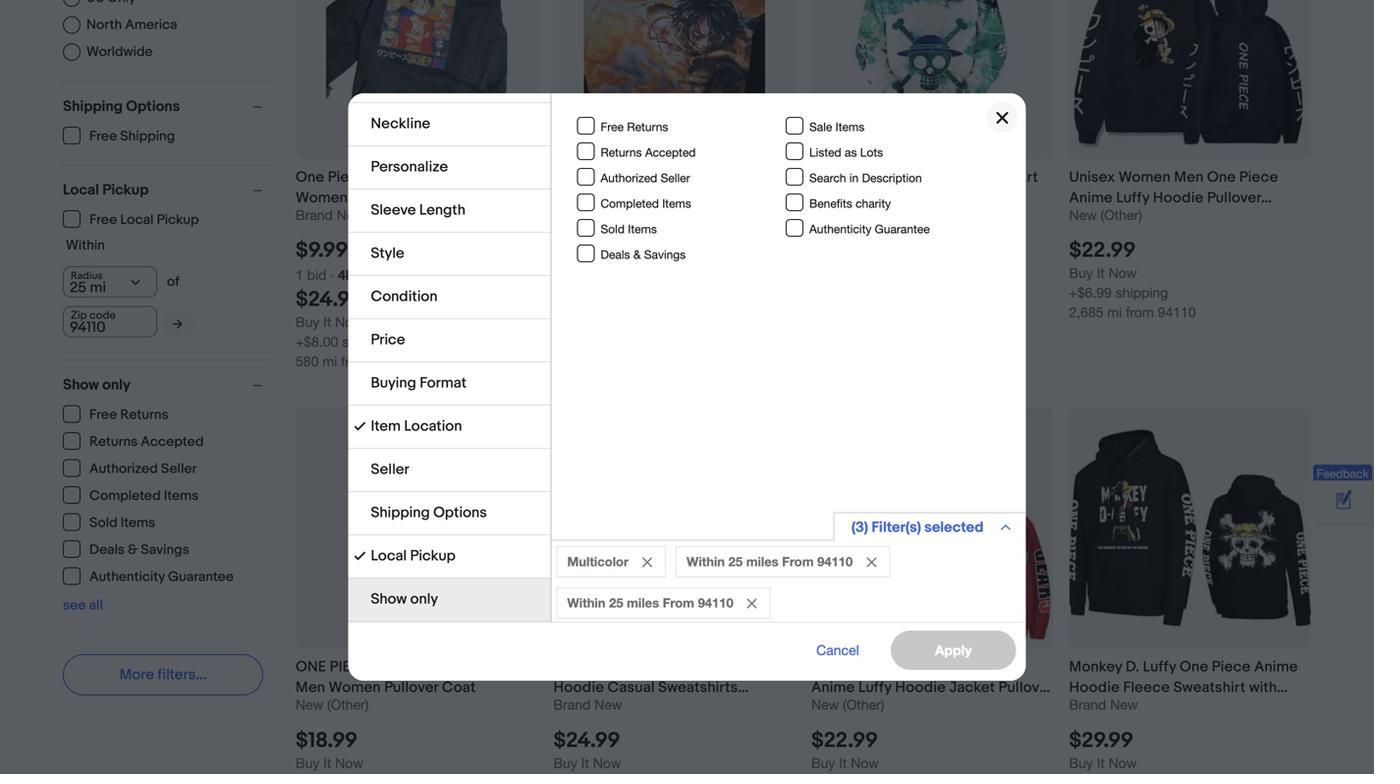 Task type: locate. For each thing, give the bounding box(es) containing it.
0 horizontal spatial within
[[66, 237, 105, 254]]

cancel
[[816, 642, 859, 658]]

it inside $22.99 buy it now +$6.99 shipping 2,685 mi from 94110
[[1097, 265, 1105, 281]]

one inside unisex women men one piece anime luffy hoodie pullover sweatshirt top cosplay
[[1207, 168, 1236, 186]]

search in description
[[809, 171, 922, 184]]

costume
[[871, 700, 935, 717]]

authenticity guarantee down the deals & savings link
[[89, 569, 234, 585]]

now inside $18.99 buy it now
[[335, 755, 363, 771]]

0 vertical spatial savings
[[644, 247, 686, 261]]

cosplay down sweatshirts
[[648, 700, 705, 717]]

free up one piece hoodie ace men pullover heading
[[601, 120, 624, 133]]

(other)
[[585, 207, 627, 223], [843, 207, 885, 223], [1101, 207, 1142, 223], [327, 697, 369, 713], [843, 697, 885, 713]]

it for $22.99 buy it now +$6.99 shipping 2,685 mi from 94110
[[1097, 265, 1105, 281]]

+$8.00
[[296, 334, 338, 350]]

0 horizontal spatial brand new
[[554, 697, 622, 713]]

1 vertical spatial filter applied image
[[354, 550, 366, 562]]

brand for $24.99
[[554, 697, 591, 713]]

men down unisex women men one piece anime luffy hoodie pullover sweatshirt top cosplay image
[[1174, 168, 1204, 186]]

1 vertical spatial local pickup
[[371, 547, 456, 565]]

0 horizontal spatial cosplay
[[648, 700, 705, 717]]

0 horizontal spatial 3d
[[374, 658, 393, 676]]

free down local pickup 'dropdown button'
[[89, 212, 117, 228]]

1 horizontal spatial savings
[[644, 247, 686, 261]]

d.
[[1126, 658, 1140, 676]]

94110 right 2,685
[[1158, 304, 1196, 320]]

unisex women men one piece anime luffy hoodie pullover sweatshirt top cosplay
[[1069, 168, 1279, 227]]

2 vertical spatial within
[[567, 595, 606, 611]]

it inside the $24.99 buy it now
[[581, 755, 589, 771]]

with
[[1249, 679, 1277, 697]]

anime inside one piece anime luffy  unisex women men  hoodie pullover brand new
[[370, 168, 414, 186]]

anime up sleeve
[[370, 168, 414, 186]]

1 horizontal spatial pickup
[[157, 212, 199, 228]]

1 horizontal spatial returns accepted
[[601, 145, 696, 159]]

local
[[63, 181, 99, 199], [120, 212, 154, 228], [371, 547, 407, 565]]

buy inside $22.99 buy it now
[[811, 755, 835, 771]]

within right the remove filter - color - multicolor image
[[687, 554, 725, 569]]

women
[[1119, 168, 1171, 186], [296, 189, 348, 207], [845, 189, 897, 207], [861, 658, 913, 676], [329, 679, 381, 697]]

remove filter - item location - within 25 miles from 94110 image
[[867, 558, 877, 567]]

new inside one piece anime luffy  unisex women men  hoodie pullover brand new
[[337, 207, 364, 223]]

filter applied image for local
[[354, 550, 366, 562]]

buy for $18.00 buy it now
[[554, 265, 578, 281]]

0 vertical spatial accepted
[[645, 145, 696, 159]]

now down $18.99
[[335, 755, 363, 771]]

now for $24.99 buy it now
[[593, 755, 621, 771]]

anime
[[370, 168, 414, 186], [1069, 189, 1113, 207], [603, 658, 647, 676], [1254, 658, 1298, 676], [811, 679, 855, 697]]

1 horizontal spatial sold items
[[601, 222, 657, 236]]

piece up $18.99
[[330, 658, 370, 676]]

2 filter applied image from the top
[[354, 550, 366, 562]]

new up the $18.00
[[554, 207, 581, 223]]

men inside one piece hoodie ace men pullover new (other)
[[717, 168, 746, 186]]

item location tab
[[348, 406, 551, 449]]

buy
[[554, 265, 578, 281], [1069, 265, 1093, 281], [296, 314, 320, 330], [296, 755, 320, 771], [554, 755, 578, 771], [811, 755, 835, 771], [1069, 755, 1093, 771]]

tab list
[[348, 0, 551, 622]]

shipping
[[1116, 284, 1168, 301], [342, 334, 395, 350]]

tab
[[348, 60, 551, 103]]

miles
[[746, 554, 779, 569], [627, 595, 659, 611]]

now inside $29.99 buy it now
[[1109, 755, 1137, 771]]

unisex anime one piece shanks hoodie casual sweatshirts pullover coat cosplay image
[[554, 407, 796, 649]]

from right 1,690
[[610, 304, 638, 320]]

more filters... button
[[63, 654, 263, 696]]

1 brand new from the left
[[554, 697, 622, 713]]

0 horizontal spatial accepted
[[141, 434, 204, 450]]

one inside 'unisex women men one piece anime luffy  hoodie jacket pullover cosplay costume'
[[949, 658, 978, 676]]

authenticity guarantee down charity
[[809, 222, 930, 236]]

(3) filter(s) selected button
[[833, 512, 1026, 541]]

deals & savings up authenticity guarantee link on the left bottom of the page
[[89, 542, 189, 558]]

from left 'remove filter - item location - within 25 miles from 94110' icon
[[782, 554, 814, 569]]

one inside one piece anime luffy  unisex women men  hoodie pullover brand new
[[296, 168, 324, 186]]

seller down "one piece hoodie ace men pullover" image
[[661, 171, 690, 184]]

length
[[419, 201, 466, 219]]

1 vertical spatial pickup
[[157, 212, 199, 228]]

dialog
[[0, 0, 1374, 774]]

now down casual
[[593, 755, 621, 771]]

shipping inside $22.99 buy it now +$6.99 shipping 2,685 mi from 94110
[[1116, 284, 1168, 301]]

now up +$6.99
[[1109, 265, 1137, 281]]

it inside $18.00 buy it now
[[581, 265, 589, 281]]

1 vertical spatial free returns
[[89, 407, 169, 423]]

now inside $9.99 1 bid · 4h 48m $24.99 buy it now +$8.00 shipping 580 mi from 94110
[[335, 314, 363, 330]]

miles down the remove filter - color - multicolor image
[[627, 595, 659, 611]]

0 horizontal spatial shipping
[[342, 334, 395, 350]]

one up the $18.00
[[554, 168, 584, 186]]

0 vertical spatial returns accepted
[[601, 145, 696, 159]]

1 horizontal spatial free returns
[[601, 120, 668, 133]]

anime up casual
[[603, 658, 647, 676]]

one piece   3d hoodie sweatshirt men women pullover coat heading for the leftmost one piece   3d hoodie sweatshirt men women pullover coat link
[[296, 658, 523, 697]]

$22.99 inside $22.99 buy it now
[[811, 728, 878, 753]]

luffy up top
[[1116, 189, 1150, 207]]

brand
[[296, 207, 333, 223], [554, 697, 591, 713], [1069, 697, 1107, 713]]

new (other) left top
[[1069, 207, 1142, 223]]

show
[[63, 376, 99, 394], [371, 590, 407, 608]]

$18.00
[[554, 238, 617, 263]]

shipping options up local pickup tab
[[371, 504, 487, 522]]

1 vertical spatial coat
[[442, 679, 476, 697]]

& up authenticity guarantee link on the left bottom of the page
[[128, 542, 138, 558]]

now inside $18.00 buy it now
[[593, 265, 621, 281]]

one piece   3d hoodie sweatshirt men women pullover coat image
[[811, 0, 1054, 159], [296, 407, 538, 649]]

25 for the "remove filter - local pickup - within 25 miles from 94110" image
[[609, 595, 623, 611]]

of
[[167, 274, 180, 290]]

25 right the remove filter - color - multicolor image
[[729, 554, 743, 569]]

new (other) for cosplay
[[811, 697, 885, 713]]

now inside $22.99 buy it now
[[851, 755, 879, 771]]

0 vertical spatial authenticity guarantee
[[809, 222, 930, 236]]

new down d.
[[1110, 697, 1138, 713]]

mi inside $22.99 buy it now +$6.99 shipping 2,685 mi from 94110
[[1108, 304, 1122, 320]]

within 25 miles from 94110 up the "remove filter - local pickup - within 25 miles from 94110" image
[[687, 554, 853, 569]]

1 vertical spatial one piece   3d hoodie sweatshirt men women pullover coat new (other)
[[296, 658, 523, 713]]

pickup
[[102, 181, 149, 199], [157, 212, 199, 228], [410, 547, 456, 565]]

hoodie inside unisex anime one piece shanks hoodie casual sweatshirts pullover coat cosplay
[[554, 679, 604, 697]]

men right ace at the top
[[717, 168, 746, 186]]

it for $24.99 buy it now
[[581, 755, 589, 771]]

completed items link
[[63, 486, 200, 504]]

new (other) for top
[[1069, 207, 1142, 223]]

anime for unisex women men one piece anime luffy hoodie pullover sweatshirt top cosplay
[[1069, 189, 1113, 207]]

1 horizontal spatial $22.99
[[1069, 238, 1136, 263]]

coat inside unisex anime one piece shanks hoodie casual sweatshirts pullover coat cosplay
[[611, 700, 645, 717]]

completed down authorized seller link
[[89, 488, 161, 504]]

tab list containing neckline
[[348, 0, 551, 622]]

unisex anime one piece shanks hoodie casual sweatshirts pullover coat cosplay
[[554, 658, 777, 717]]

within
[[66, 237, 105, 254], [687, 554, 725, 569], [567, 595, 606, 611]]

shipping up the free shipping link
[[63, 98, 123, 115]]

men down personalize
[[351, 189, 381, 207]]

·
[[330, 267, 334, 283]]

$22.99
[[1069, 238, 1136, 263], [811, 728, 878, 753]]

one piece anime luffy  unisex women men  hoodie pullover heading
[[296, 168, 500, 207]]

0 vertical spatial deals & savings
[[601, 247, 686, 261]]

men
[[717, 168, 746, 186], [1174, 168, 1204, 186], [351, 189, 381, 207], [811, 189, 841, 207], [916, 658, 946, 676], [296, 679, 325, 697]]

one up $18.99
[[296, 658, 326, 676]]

$24.99 buy it now
[[554, 728, 621, 771]]

0 horizontal spatial miles
[[627, 595, 659, 611]]

pullover inside one piece anime luffy  unisex women men  hoodie pullover brand new
[[438, 189, 493, 207]]

sweatshirt
[[966, 168, 1038, 186], [1069, 210, 1142, 227], [450, 658, 523, 676], [1174, 679, 1246, 697]]

94110 left the "remove filter - local pickup - within 25 miles from 94110" image
[[698, 595, 734, 611]]

new left sleeve
[[337, 207, 364, 223]]

0 vertical spatial 3d
[[889, 168, 909, 186]]

0 vertical spatial authenticity
[[809, 222, 872, 236]]

one piece hoodie ace men pullover heading
[[554, 168, 746, 207]]

authenticity guarantee inside dialog
[[809, 222, 930, 236]]

sold items
[[601, 222, 657, 236], [89, 515, 155, 531]]

anime up $22.99 buy it now +$6.99 shipping 2,685 mi from 94110
[[1069, 189, 1113, 207]]

unisex women men one piece anime luffy  hoodie jacket pullover cosplay costume heading
[[811, 658, 1053, 717]]

women up costume
[[861, 658, 913, 676]]

women up top
[[1119, 168, 1171, 186]]

one piece   3d hoodie sweatshirt men women pullover coat heading for right one piece   3d hoodie sweatshirt men women pullover coat link
[[811, 168, 1038, 207]]

piece inside monkey d. luffy one piece anime hoodie fleece sweatshirt with pockets
[[1212, 658, 1251, 676]]

free returns link
[[63, 405, 169, 423]]

luffy inside unisex women men one piece anime luffy hoodie pullover sweatshirt top cosplay
[[1116, 189, 1150, 207]]

$24.99
[[296, 287, 363, 312], [554, 728, 620, 753]]

local pickup tab
[[348, 535, 551, 579]]

men up $18.99
[[296, 679, 325, 697]]

now inside the $24.99 buy it now
[[593, 755, 621, 771]]

mi right 1,690
[[592, 304, 607, 320]]

mi right 580
[[322, 353, 337, 369]]

1 horizontal spatial miles
[[746, 554, 779, 569]]

1 horizontal spatial from
[[782, 554, 814, 569]]

show down local pickup tab
[[371, 590, 407, 608]]

guarantee down the deals & savings link
[[168, 569, 234, 585]]

deals & savings down one piece hoodie ace men pullover new (other)
[[601, 247, 686, 261]]

options
[[126, 98, 180, 115], [433, 504, 487, 522]]

2 horizontal spatial cosplay
[[1173, 210, 1230, 227]]

0 vertical spatial one piece   3d hoodie sweatshirt men women pullover coat image
[[811, 0, 1054, 159]]

only up free returns link
[[102, 376, 131, 394]]

now for $22.99 buy it now
[[851, 755, 879, 771]]

within 25 miles from 94110 for the "remove filter - local pickup - within 25 miles from 94110" image
[[567, 595, 734, 611]]

0 horizontal spatial one piece   3d hoodie sweatshirt men women pullover coat heading
[[296, 658, 523, 697]]

brand new
[[554, 697, 622, 713], [1069, 697, 1138, 713]]

piece inside 'unisex women men one piece anime luffy  hoodie jacket pullover cosplay costume'
[[982, 658, 1021, 676]]

authorized seller
[[601, 171, 690, 184], [89, 461, 197, 477]]

from for 'remove filter - item location - within 25 miles from 94110' icon
[[782, 554, 814, 569]]

1 horizontal spatial $24.99
[[554, 728, 620, 753]]

1 vertical spatial &
[[128, 542, 138, 558]]

anime for unisex women men one piece anime luffy  hoodie jacket pullover cosplay costume
[[811, 679, 855, 697]]

accepted up "one piece hoodie ace men pullover" link
[[645, 145, 696, 159]]

tab list inside dialog
[[348, 0, 551, 622]]

sweatshirt inside unisex women men one piece anime luffy hoodie pullover sweatshirt top cosplay
[[1069, 210, 1142, 227]]

piece inside unisex anime one piece shanks hoodie casual sweatshirts pullover coat cosplay
[[684, 658, 725, 676]]

unisex anime one piece shanks hoodie casual sweatshirts pullover coat cosplay heading
[[554, 658, 777, 717]]

now for $29.99 buy it now
[[1109, 755, 1137, 771]]

now inside $22.99 buy it now +$6.99 shipping 2,685 mi from 94110
[[1109, 265, 1137, 281]]

buy inside $22.99 buy it now +$6.99 shipping 2,685 mi from 94110
[[1069, 265, 1093, 281]]

one up sweatshirts
[[650, 658, 681, 676]]

1 vertical spatial $22.99
[[811, 728, 878, 753]]

2 vertical spatial shipping
[[371, 504, 430, 522]]

one piece hoodie ace men pullover new (other)
[[554, 168, 746, 223]]

more
[[119, 666, 154, 684]]

filters...
[[158, 666, 207, 684]]

local inside tab
[[371, 547, 407, 565]]

0 vertical spatial pickup
[[102, 181, 149, 199]]

anime inside monkey d. luffy one piece anime hoodie fleece sweatshirt with pockets
[[1254, 658, 1298, 676]]

1 horizontal spatial deals
[[601, 247, 630, 261]]

0 horizontal spatial show
[[63, 376, 99, 394]]

only down local pickup tab
[[410, 590, 438, 608]]

0 horizontal spatial authorized seller
[[89, 461, 197, 477]]

buy inside $29.99 buy it now
[[1069, 755, 1093, 771]]

1 horizontal spatial options
[[433, 504, 487, 522]]

coat for one piece   3d hoodie sweatshirt men women pullover coat heading associated with right one piece   3d hoodie sweatshirt men women pullover coat link
[[958, 189, 992, 207]]

within down multicolor
[[567, 595, 606, 611]]

buy inside $18.99 buy it now
[[296, 755, 320, 771]]

men inside 'unisex women men one piece anime luffy  hoodie jacket pullover cosplay costume'
[[916, 658, 946, 676]]

deals down sold items link
[[89, 542, 125, 558]]

options up local pickup tab
[[433, 504, 487, 522]]

item
[[371, 418, 401, 435]]

sold items inside dialog
[[601, 222, 657, 236]]

unisex women men one piece anime luffy  hoodie jacket pullover cosplay costume image
[[811, 407, 1054, 649]]

unisex women men one piece anime luffy hoodie pullover sweatshirt top cosplay heading
[[1069, 168, 1279, 227]]

deals up 1,690 mi from 94110
[[601, 247, 630, 261]]

america
[[125, 16, 177, 33]]

one piece   3d hoodie sweatshirt men women pullover coat heading
[[811, 168, 1038, 207], [296, 658, 523, 697]]

1 vertical spatial sold items
[[89, 515, 155, 531]]

2 horizontal spatial within
[[687, 554, 725, 569]]

sold items inside sold items link
[[89, 515, 155, 531]]

piece inside one piece hoodie ace men pullover new (other)
[[588, 168, 628, 186]]

1 horizontal spatial authenticity guarantee
[[809, 222, 930, 236]]

1 horizontal spatial only
[[410, 590, 438, 608]]

one inside one piece hoodie ace men pullover new (other)
[[554, 168, 584, 186]]

authenticity down benefits
[[809, 222, 872, 236]]

0 horizontal spatial one piece   3d hoodie sweatshirt men women pullover coat new (other)
[[296, 658, 523, 713]]

unisex
[[454, 168, 500, 186], [1069, 168, 1115, 186], [554, 658, 600, 676], [811, 658, 857, 676]]

hoodie
[[632, 168, 682, 186], [912, 168, 963, 186], [384, 189, 435, 207], [1153, 189, 1204, 207], [396, 658, 447, 676], [554, 679, 604, 697], [895, 679, 946, 697], [1069, 679, 1120, 697]]

piece
[[588, 168, 628, 186], [845, 168, 886, 186], [330, 658, 370, 676], [684, 658, 725, 676]]

1 horizontal spatial one piece   3d hoodie sweatshirt men women pullover coat image
[[811, 0, 1054, 159]]

94110 left 'remove filter - item location - within 25 miles from 94110' icon
[[817, 554, 853, 569]]

items
[[836, 120, 865, 133], [662, 196, 691, 210], [628, 222, 657, 236], [164, 488, 199, 504], [121, 515, 155, 531]]

filter applied image
[[354, 420, 366, 432], [354, 550, 366, 562]]

it for $18.00 buy it now
[[581, 265, 589, 281]]

deals & savings
[[601, 247, 686, 261], [89, 542, 189, 558]]

0 horizontal spatial savings
[[141, 542, 189, 558]]

returns accepted up one piece hoodie ace men pullover heading
[[601, 145, 696, 159]]

shipping options inside dialog
[[371, 504, 487, 522]]

authenticity guarantee
[[809, 222, 930, 236], [89, 569, 234, 585]]

0 horizontal spatial completed
[[89, 488, 161, 504]]

1 vertical spatial accepted
[[141, 434, 204, 450]]

free inside free local pickup link
[[89, 212, 117, 228]]

1 horizontal spatial authorized seller
[[601, 171, 690, 184]]

piece inside unisex women men one piece anime luffy hoodie pullover sweatshirt top cosplay
[[1239, 168, 1279, 186]]

94110 down price
[[373, 353, 411, 369]]

see all
[[63, 597, 103, 614]]

1 vertical spatial 3d
[[374, 658, 393, 676]]

1 horizontal spatial shipping
[[1116, 284, 1168, 301]]

1 vertical spatial one piece   3d hoodie sweatshirt men women pullover coat heading
[[296, 658, 523, 697]]

now down $29.99
[[1109, 755, 1137, 771]]

mi
[[592, 304, 607, 320], [1108, 304, 1122, 320], [322, 353, 337, 369]]

1 horizontal spatial one piece   3d hoodie sweatshirt men women pullover coat new (other)
[[811, 168, 1038, 223]]

within down free local pickup link
[[66, 237, 105, 254]]

2 horizontal spatial pickup
[[410, 547, 456, 565]]

local pickup
[[63, 181, 149, 199], [371, 547, 456, 565]]

1 horizontal spatial brand new
[[1069, 697, 1138, 713]]

brand up the $24.99 buy it now
[[554, 697, 591, 713]]

one piece   3d hoodie sweatshirt men women pullover coat new (other) for right one piece   3d hoodie sweatshirt men women pullover coat link
[[811, 168, 1038, 223]]

mi right 2,685
[[1108, 304, 1122, 320]]

one for the leftmost one piece   3d hoodie sweatshirt men women pullover coat link one piece   3d hoodie sweatshirt men women pullover coat heading
[[296, 658, 326, 676]]

3d
[[889, 168, 909, 186], [374, 658, 393, 676]]

only
[[102, 376, 131, 394], [410, 590, 438, 608]]

it for $29.99 buy it now
[[1097, 755, 1105, 771]]

0 horizontal spatial sold
[[89, 515, 118, 531]]

sold up the deals & savings link
[[89, 515, 118, 531]]

cosplay
[[1173, 210, 1230, 227], [648, 700, 705, 717], [811, 700, 868, 717]]

returns accepted up authorized seller link
[[89, 434, 204, 450]]

one piece hoodie ace men pullover image
[[584, 0, 765, 159]]

2 vertical spatial pickup
[[410, 547, 456, 565]]

buying
[[371, 374, 416, 392]]

returns
[[627, 120, 668, 133], [601, 145, 642, 159], [120, 407, 169, 423], [89, 434, 138, 450]]

piece up the $18.00
[[588, 168, 628, 186]]

within 25 miles from 94110
[[687, 554, 853, 569], [567, 595, 734, 611]]

one piece anime luffy  unisex women men  hoodie pullover image
[[326, 0, 508, 159]]

0 horizontal spatial authenticity
[[89, 569, 165, 585]]

shipping up local pickup tab
[[371, 504, 430, 522]]

it inside $22.99 buy it now
[[839, 755, 847, 771]]

1 horizontal spatial one piece   3d hoodie sweatshirt men women pullover coat heading
[[811, 168, 1038, 207]]

shipping options up the free shipping link
[[63, 98, 180, 115]]

brand new up the $24.99 buy it now
[[554, 697, 622, 713]]

new (other)
[[1069, 207, 1142, 223], [811, 697, 885, 713]]

show up free returns link
[[63, 376, 99, 394]]

1 vertical spatial 25
[[609, 595, 623, 611]]

free returns up one piece hoodie ace men pullover heading
[[601, 120, 668, 133]]

0 vertical spatial show
[[63, 376, 99, 394]]

new left top
[[1069, 207, 1097, 223]]

free inside free returns link
[[89, 407, 117, 423]]

1 vertical spatial guarantee
[[168, 569, 234, 585]]

one piece   3d hoodie sweatshirt men women pullover coat image for one piece   3d hoodie sweatshirt men women pullover coat heading associated with right one piece   3d hoodie sweatshirt men women pullover coat link
[[811, 0, 1054, 159]]

sold up the $18.00
[[601, 222, 625, 236]]

luffy
[[417, 168, 451, 186], [1116, 189, 1150, 207], [1143, 658, 1176, 676], [859, 679, 892, 697]]

unisex inside 'unisex women men one piece anime luffy  hoodie jacket pullover cosplay costume'
[[811, 658, 857, 676]]

items down authorized seller link
[[164, 488, 199, 504]]

$9.99
[[296, 238, 348, 263]]

it inside $18.99 buy it now
[[323, 755, 331, 771]]

free down shipping options dropdown button
[[89, 128, 117, 145]]

now down costume
[[851, 755, 879, 771]]

0 horizontal spatial mi
[[322, 353, 337, 369]]

one
[[296, 168, 324, 186], [1207, 168, 1236, 186], [949, 658, 978, 676], [1180, 658, 1209, 676]]

new (other) up $22.99 buy it now
[[811, 697, 885, 713]]

1 horizontal spatial sold
[[601, 222, 625, 236]]

0 vertical spatial one piece   3d hoodie sweatshirt men women pullover coat heading
[[811, 168, 1038, 207]]

one piece hoodie ace men pullover link
[[554, 167, 796, 207]]

it for $22.99 buy it now
[[839, 755, 847, 771]]

cosplay inside unisex anime one piece shanks hoodie casual sweatshirts pullover coat cosplay
[[648, 700, 705, 717]]

(other) up the $18.00
[[585, 207, 627, 223]]

free shipping link
[[63, 127, 176, 145]]

one inside monkey d. luffy one piece anime hoodie fleece sweatshirt with pockets
[[1180, 658, 1209, 676]]

2 brand new from the left
[[1069, 697, 1138, 713]]

seller
[[661, 171, 690, 184], [161, 461, 197, 477], [371, 461, 409, 478]]

1 horizontal spatial authorized
[[601, 171, 657, 184]]

cosplay up $22.99 buy it now
[[811, 700, 868, 717]]

1 vertical spatial miles
[[627, 595, 659, 611]]

north america link
[[63, 16, 177, 34]]

0 vertical spatial authorized
[[601, 171, 657, 184]]

from right 2,685
[[1126, 304, 1154, 320]]

filter applied image inside local pickup tab
[[354, 550, 366, 562]]

1 vertical spatial completed items
[[89, 488, 199, 504]]

from left the "remove filter - local pickup - within 25 miles from 94110" image
[[663, 595, 695, 611]]

from right 580
[[341, 353, 369, 369]]

$24.99 inside the $24.99 buy it now
[[554, 728, 620, 753]]

free returns up returns accepted link in the bottom of the page
[[89, 407, 169, 423]]

0 horizontal spatial completed items
[[89, 488, 199, 504]]

completed items down authorized seller link
[[89, 488, 199, 504]]

authorized up completed items link
[[89, 461, 158, 477]]

all
[[89, 597, 103, 614]]

dialog containing neckline
[[0, 0, 1374, 774]]

0 vertical spatial filter applied image
[[354, 420, 366, 432]]

returns accepted inside dialog
[[601, 145, 696, 159]]

0 horizontal spatial free returns
[[89, 407, 169, 423]]

0 horizontal spatial $22.99
[[811, 728, 878, 753]]

94110 inside $9.99 1 bid · 4h 48m $24.99 buy it now +$8.00 shipping 580 mi from 94110
[[373, 353, 411, 369]]

buy inside the $24.99 buy it now
[[554, 755, 578, 771]]

1 horizontal spatial cosplay
[[811, 700, 868, 717]]

brand up $9.99
[[296, 207, 333, 223]]

1 horizontal spatial local pickup
[[371, 547, 456, 565]]

&
[[633, 247, 641, 261], [128, 542, 138, 558]]

now for $18.00 buy it now
[[593, 265, 621, 281]]

now up +$8.00
[[335, 314, 363, 330]]

it inside $29.99 buy it now
[[1097, 755, 1105, 771]]

sale items
[[809, 120, 865, 133]]

sold items up the deals & savings link
[[89, 515, 155, 531]]

sold
[[601, 222, 625, 236], [89, 515, 118, 531]]

cosplay inside 'unisex women men one piece anime luffy  hoodie jacket pullover cosplay costume'
[[811, 700, 868, 717]]

0 vertical spatial $22.99
[[1069, 238, 1136, 263]]

sold items down one piece hoodie ace men pullover heading
[[601, 222, 657, 236]]

$24.99 inside $9.99 1 bid · 4h 48m $24.99 buy it now +$8.00 shipping 580 mi from 94110
[[296, 287, 363, 312]]

filter applied image inside item location tab
[[354, 420, 366, 432]]

guarantee
[[875, 222, 930, 236], [168, 569, 234, 585]]

completed
[[601, 196, 659, 210], [89, 488, 161, 504]]

25 down multicolor
[[609, 595, 623, 611]]

apply
[[935, 642, 972, 658]]

anime down cancel "button"
[[811, 679, 855, 697]]

buy for $22.99 buy it now +$6.99 shipping 2,685 mi from 94110
[[1069, 265, 1093, 281]]

$22.99 down costume
[[811, 728, 878, 753]]

cosplay for $24.99
[[648, 700, 705, 717]]

women up $18.99
[[329, 679, 381, 697]]

1 filter applied image from the top
[[354, 420, 366, 432]]

0 vertical spatial miles
[[746, 554, 779, 569]]

new up the $24.99 buy it now
[[595, 697, 622, 713]]

shipping up the buying
[[342, 334, 395, 350]]

piece for unisex women men one piece anime luffy hoodie pullover sweatshirt top cosplay
[[1239, 168, 1279, 186]]

now
[[593, 265, 621, 281], [1109, 265, 1137, 281], [335, 314, 363, 330], [335, 755, 363, 771], [593, 755, 621, 771], [851, 755, 879, 771], [1109, 755, 1137, 771]]

buy inside $18.00 buy it now
[[554, 265, 578, 281]]

see
[[63, 597, 86, 614]]

0 vertical spatial local pickup
[[63, 181, 149, 199]]

free returns
[[601, 120, 668, 133], [89, 407, 169, 423]]

& inside dialog
[[633, 247, 641, 261]]

now down the $18.00
[[593, 265, 621, 281]]

it for $18.99 buy it now
[[323, 755, 331, 771]]

0 vertical spatial authorized seller
[[601, 171, 690, 184]]

None text field
[[63, 306, 157, 337]]



Task type: describe. For each thing, give the bounding box(es) containing it.
0 vertical spatial only
[[102, 376, 131, 394]]

brand for $29.99
[[1069, 697, 1107, 713]]

pickup inside tab
[[410, 547, 456, 565]]

show only button
[[63, 376, 271, 394]]

0 vertical spatial show only
[[63, 376, 131, 394]]

guarantee inside authenticity guarantee link
[[168, 569, 234, 585]]

fleece
[[1123, 679, 1170, 697]]

unisex women men one piece anime luffy  hoodie jacket pullover cosplay costume link
[[811, 657, 1054, 717]]

$22.99 buy it now
[[811, 728, 879, 771]]

(other) up $18.99
[[327, 697, 369, 713]]

more filters...
[[119, 666, 207, 684]]

buying format
[[371, 374, 467, 392]]

anime for monkey d. luffy one piece anime hoodie fleece sweatshirt with pockets
[[1254, 658, 1298, 676]]

monkey d. luffy one piece anime hoodie fleece sweatshirt with pockets link
[[1069, 657, 1311, 717]]

personalize
[[371, 158, 448, 176]]

0 horizontal spatial shipping options
[[63, 98, 180, 115]]

men inside unisex women men one piece anime luffy hoodie pullover sweatshirt top cosplay
[[1174, 168, 1204, 186]]

unisex women men one piece anime luffy hoodie pullover sweatshirt top cosplay image
[[1070, 0, 1311, 159]]

items down one piece hoodie ace men pullover heading
[[628, 222, 657, 236]]

local pickup inside tab
[[371, 547, 456, 565]]

top
[[1145, 210, 1170, 227]]

piece down lots
[[845, 168, 886, 186]]

1 vertical spatial options
[[433, 504, 487, 522]]

(other) inside one piece hoodie ace men pullover new (other)
[[585, 207, 627, 223]]

buy for $29.99 buy it now
[[1069, 755, 1093, 771]]

ace
[[686, 168, 713, 186]]

anime inside unisex anime one piece shanks hoodie casual sweatshirts pullover coat cosplay
[[603, 658, 647, 676]]

brand inside one piece anime luffy  unisex women men  hoodie pullover brand new
[[296, 207, 333, 223]]

1 vertical spatial returns accepted
[[89, 434, 204, 450]]

sale
[[809, 120, 832, 133]]

returns accepted link
[[63, 432, 205, 450]]

women down search in description
[[845, 189, 897, 207]]

women inside one piece anime luffy  unisex women men  hoodie pullover brand new
[[296, 189, 348, 207]]

monkey d. luffy one piece anime hoodie fleece sweatshirt with pockets image
[[1069, 429, 1311, 626]]

one for unisex women men one piece anime luffy  hoodie jacket pullover cosplay costume
[[949, 658, 978, 676]]

one for one piece   3d hoodie sweatshirt men women pullover coat heading associated with right one piece   3d hoodie sweatshirt men women pullover coat link
[[811, 168, 842, 186]]

coat for the leftmost one piece   3d hoodie sweatshirt men women pullover coat link one piece   3d hoodie sweatshirt men women pullover coat heading
[[442, 679, 476, 697]]

(other) left top
[[1101, 207, 1142, 223]]

from inside $22.99 buy it now +$6.99 shipping 2,685 mi from 94110
[[1126, 304, 1154, 320]]

pullover inside one piece hoodie ace men pullover new (other)
[[554, 189, 608, 207]]

monkey
[[1069, 658, 1122, 676]]

benefits charity
[[809, 196, 891, 210]]

cosplay for $22.99
[[811, 700, 868, 717]]

free for free local pickup link
[[89, 212, 117, 228]]

unisex for unisex women men one piece anime luffy hoodie pullover sweatshirt top cosplay
[[1069, 168, 1115, 186]]

2,685
[[1069, 304, 1104, 320]]

within for the "remove filter - local pickup - within 25 miles from 94110" image
[[567, 595, 606, 611]]

jacket
[[949, 679, 995, 697]]

0 vertical spatial completed items
[[601, 196, 691, 210]]

unisex for unisex women men one piece anime luffy  hoodie jacket pullover cosplay costume
[[811, 658, 857, 676]]

buy inside $9.99 1 bid · 4h 48m $24.99 buy it now +$8.00 shipping 580 mi from 94110
[[296, 314, 320, 330]]

pullover inside 'unisex women men one piece anime luffy  hoodie jacket pullover cosplay costume'
[[999, 679, 1053, 697]]

filter(s)
[[872, 519, 921, 536]]

1 horizontal spatial seller
[[371, 461, 409, 478]]

apply button
[[891, 631, 1016, 670]]

price
[[371, 331, 405, 349]]

580
[[296, 353, 319, 369]]

cosplay inside unisex women men one piece anime luffy hoodie pullover sweatshirt top cosplay
[[1173, 210, 1230, 227]]

filter applied image for item
[[354, 420, 366, 432]]

$18.99
[[296, 728, 358, 753]]

men down search
[[811, 189, 841, 207]]

1 horizontal spatial from
[[610, 304, 638, 320]]

cancel button
[[795, 631, 881, 670]]

one inside unisex anime one piece shanks hoodie casual sweatshirts pullover coat cosplay
[[650, 658, 681, 676]]

unisex women men one piece anime luffy hoodie pullover sweatshirt top cosplay link
[[1069, 167, 1311, 227]]

bid
[[307, 267, 327, 283]]

mi inside $9.99 1 bid · 4h 48m $24.99 buy it now +$8.00 shipping 580 mi from 94110
[[322, 353, 337, 369]]

luffy inside monkey d. luffy one piece anime hoodie fleece sweatshirt with pockets
[[1143, 658, 1176, 676]]

luffy inside one piece anime luffy  unisex women men  hoodie pullover brand new
[[417, 168, 451, 186]]

1 horizontal spatial show only
[[371, 590, 438, 608]]

monkey d. luffy one piece anime hoodie fleece sweatshirt with pockets
[[1069, 658, 1298, 717]]

0 horizontal spatial seller
[[161, 461, 197, 477]]

94110 right 1,690
[[642, 304, 681, 320]]

miles for 'remove filter - item location - within 25 miles from 94110' icon
[[746, 554, 779, 569]]

2 horizontal spatial seller
[[661, 171, 690, 184]]

now for $18.99 buy it now
[[335, 755, 363, 771]]

4h
[[338, 267, 354, 283]]

style
[[371, 245, 404, 262]]

men inside one piece anime luffy  unisex women men  hoodie pullover brand new
[[351, 189, 381, 207]]

listed as lots
[[809, 145, 883, 159]]

hoodie inside unisex women men one piece anime luffy hoodie pullover sweatshirt top cosplay
[[1153, 189, 1204, 207]]

shipping options button
[[63, 98, 271, 115]]

only inside dialog
[[410, 590, 438, 608]]

$22.99 for $22.99 buy it now
[[811, 728, 878, 753]]

1 horizontal spatial 3d
[[889, 168, 909, 186]]

brand new for $24.99
[[554, 697, 622, 713]]

format
[[420, 374, 467, 392]]

free local pickup link
[[63, 210, 200, 228]]

new up $22.99 buy it now
[[811, 697, 839, 713]]

piece for monkey d. luffy one piece anime hoodie fleece sweatshirt with pockets
[[1212, 658, 1251, 676]]

sleeve length
[[371, 201, 466, 219]]

monkey d. luffy one piece anime hoodie fleece sweatshirt with pockets heading
[[1069, 658, 1298, 717]]

pockets
[[1069, 700, 1125, 717]]

free inside dialog
[[601, 120, 624, 133]]

in
[[850, 171, 859, 184]]

0 vertical spatial within
[[66, 237, 105, 254]]

women inside 'unisex women men one piece anime luffy  hoodie jacket pullover cosplay costume'
[[861, 658, 913, 676]]

from for the "remove filter - local pickup - within 25 miles from 94110" image
[[663, 595, 695, 611]]

1 vertical spatial savings
[[141, 542, 189, 558]]

free for free returns link
[[89, 407, 117, 423]]

1 vertical spatial authorized
[[89, 461, 158, 477]]

shipping inside dialog
[[371, 504, 430, 522]]

benefits
[[809, 196, 852, 210]]

1 horizontal spatial authenticity
[[809, 222, 872, 236]]

one piece   3d hoodie sweatshirt men women pullover coat image for the leftmost one piece   3d hoodie sweatshirt men women pullover coat link one piece   3d hoodie sweatshirt men women pullover coat heading
[[296, 407, 538, 649]]

1,690
[[554, 304, 588, 320]]

one piece anime luffy  unisex women men  hoodie pullover brand new
[[296, 168, 500, 223]]

pullover inside unisex anime one piece shanks hoodie casual sweatshirts pullover coat cosplay
[[554, 700, 608, 717]]

1
[[296, 267, 303, 283]]

shipping inside $9.99 1 bid · 4h 48m $24.99 buy it now +$8.00 shipping 580 mi from 94110
[[342, 334, 395, 350]]

remove filter - local pickup - within 25 miles from 94110 image
[[747, 599, 757, 609]]

sold items link
[[63, 513, 156, 531]]

brand new for $29.99
[[1069, 697, 1138, 713]]

+$6.99
[[1069, 284, 1112, 301]]

one piece   3d hoodie sweatshirt men women pullover coat new (other) for the leftmost one piece   3d hoodie sweatshirt men women pullover coat link
[[296, 658, 523, 713]]

items down completed items link
[[121, 515, 155, 531]]

buy for $22.99 buy it now
[[811, 755, 835, 771]]

sleeve
[[371, 201, 416, 219]]

guarantee inside dialog
[[875, 222, 930, 236]]

(3) filter(s) selected
[[852, 519, 984, 536]]

sweatshirt inside monkey d. luffy one piece anime hoodie fleece sweatshirt with pockets
[[1174, 679, 1246, 697]]

one for one piece hoodie ace men pullover heading
[[554, 168, 584, 186]]

neckline
[[371, 115, 430, 133]]

see all button
[[63, 597, 103, 614]]

multicolor
[[567, 554, 629, 569]]

buy for $24.99 buy it now
[[554, 755, 578, 771]]

buy for $18.99 buy it now
[[296, 755, 320, 771]]

women inside unisex women men one piece anime luffy hoodie pullover sweatshirt top cosplay
[[1119, 168, 1171, 186]]

one for monkey d. luffy one piece anime hoodie fleece sweatshirt with pockets
[[1180, 658, 1209, 676]]

(other) up $22.99 buy it now
[[843, 697, 885, 713]]

item location
[[371, 418, 462, 435]]

$18.99 buy it now
[[296, 728, 363, 771]]

0 horizontal spatial one piece   3d hoodie sweatshirt men women pullover coat link
[[296, 657, 538, 697]]

shanks
[[728, 658, 777, 676]]

1 horizontal spatial accepted
[[645, 145, 696, 159]]

unisex for unisex anime one piece shanks hoodie casual sweatshirts pullover coat cosplay
[[554, 658, 600, 676]]

authenticity guarantee inside authenticity guarantee link
[[89, 569, 234, 585]]

authorized seller link
[[63, 459, 198, 477]]

description
[[862, 171, 922, 184]]

hoodie inside one piece hoodie ace men pullover new (other)
[[632, 168, 682, 186]]

94110 inside $22.99 buy it now +$6.99 shipping 2,685 mi from 94110
[[1158, 304, 1196, 320]]

48m
[[358, 267, 385, 283]]

1 horizontal spatial mi
[[592, 304, 607, 320]]

1 vertical spatial completed
[[89, 488, 161, 504]]

authorized seller inside dialog
[[601, 171, 690, 184]]

unisex anime one piece shanks hoodie casual sweatshirts pullover coat cosplay link
[[554, 657, 796, 717]]

1 vertical spatial deals & savings
[[89, 542, 189, 558]]

pullover inside unisex women men one piece anime luffy hoodie pullover sweatshirt top cosplay
[[1207, 189, 1261, 207]]

new up $18.99
[[296, 697, 323, 713]]

worldwide link
[[63, 43, 153, 61]]

0 horizontal spatial options
[[126, 98, 180, 115]]

items up as
[[836, 120, 865, 133]]

$29.99
[[1069, 728, 1134, 753]]

1 horizontal spatial one piece   3d hoodie sweatshirt men women pullover coat link
[[811, 167, 1054, 207]]

search
[[809, 171, 846, 184]]

feedback
[[1317, 466, 1369, 480]]

0 vertical spatial shipping
[[63, 98, 123, 115]]

unisex inside one piece anime luffy  unisex women men  hoodie pullover brand new
[[454, 168, 500, 186]]

one for unisex women men one piece anime luffy hoodie pullover sweatshirt top cosplay
[[1207, 168, 1236, 186]]

0 vertical spatial local
[[63, 181, 99, 199]]

new down search
[[811, 207, 839, 223]]

hoodie inside one piece anime luffy  unisex women men  hoodie pullover brand new
[[384, 189, 435, 207]]

0 vertical spatial free returns
[[601, 120, 668, 133]]

(other) down search in description
[[843, 207, 885, 223]]

worldwide
[[86, 43, 153, 60]]

new inside one piece hoodie ace men pullover new (other)
[[554, 207, 581, 223]]

free for the free shipping link
[[89, 128, 117, 145]]

condition
[[371, 288, 438, 306]]

$29.99 buy it now
[[1069, 728, 1137, 771]]

selected
[[925, 519, 984, 536]]

within for 'remove filter - item location - within 25 miles from 94110' icon
[[687, 554, 725, 569]]

(3)
[[852, 519, 868, 536]]

lots
[[860, 145, 883, 159]]

1 vertical spatial shipping
[[120, 128, 175, 145]]

$9.99 1 bid · 4h 48m $24.99 buy it now +$8.00 shipping 580 mi from 94110
[[296, 238, 411, 369]]

free shipping
[[89, 128, 175, 145]]

casual
[[608, 679, 655, 697]]

luffy inside 'unisex women men one piece anime luffy  hoodie jacket pullover cosplay costume'
[[859, 679, 892, 697]]

sweatshirts
[[658, 679, 738, 697]]

apply within filter image
[[173, 318, 183, 330]]

25 for 'remove filter - item location - within 25 miles from 94110' icon
[[729, 554, 743, 569]]

it inside $9.99 1 bid · 4h 48m $24.99 buy it now +$8.00 shipping 580 mi from 94110
[[323, 314, 331, 330]]

$22.99 buy it now +$6.99 shipping 2,685 mi from 94110
[[1069, 238, 1196, 320]]

authorized inside dialog
[[601, 171, 657, 184]]

deals inside dialog
[[601, 247, 630, 261]]

0 horizontal spatial deals
[[89, 542, 125, 558]]

1 vertical spatial authorized seller
[[89, 461, 197, 477]]

items down ace at the top
[[662, 196, 691, 210]]

0 vertical spatial sold
[[601, 222, 625, 236]]

one piece anime luffy  unisex women men  hoodie pullover link
[[296, 167, 538, 207]]

deals & savings link
[[63, 540, 190, 558]]

piece inside one piece anime luffy  unisex women men  hoodie pullover brand new
[[328, 168, 367, 186]]

now for $22.99 buy it now +$6.99 shipping 2,685 mi from 94110
[[1109, 265, 1137, 281]]

1 vertical spatial show
[[371, 590, 407, 608]]

from inside $9.99 1 bid · 4h 48m $24.99 buy it now +$8.00 shipping 580 mi from 94110
[[341, 353, 369, 369]]

remove filter - color - multicolor image
[[643, 558, 652, 567]]

$22.99 for $22.99 buy it now +$6.99 shipping 2,685 mi from 94110
[[1069, 238, 1136, 263]]

miles for the "remove filter - local pickup - within 25 miles from 94110" image
[[627, 595, 659, 611]]

within 25 miles from 94110 for 'remove filter - item location - within 25 miles from 94110' icon
[[687, 554, 853, 569]]

piece for unisex women men one piece anime luffy  hoodie jacket pullover cosplay costume
[[982, 658, 1021, 676]]

1 vertical spatial local
[[120, 212, 154, 228]]

as
[[845, 145, 857, 159]]

hoodie inside 'unisex women men one piece anime luffy  hoodie jacket pullover cosplay costume'
[[895, 679, 946, 697]]

north america
[[86, 16, 177, 33]]

deals & savings inside dialog
[[601, 247, 686, 261]]

authenticity guarantee link
[[63, 567, 235, 585]]

unisex women men one piece anime luffy  hoodie jacket pullover cosplay costume
[[811, 658, 1053, 717]]

1 horizontal spatial completed
[[601, 196, 659, 210]]

0 horizontal spatial pickup
[[102, 181, 149, 199]]

hoodie inside monkey d. luffy one piece anime hoodie fleece sweatshirt with pockets
[[1069, 679, 1120, 697]]

local pickup button
[[63, 181, 271, 199]]



Task type: vqa. For each thing, say whether or not it's contained in the screenshot.
the bottommost Pickup
yes



